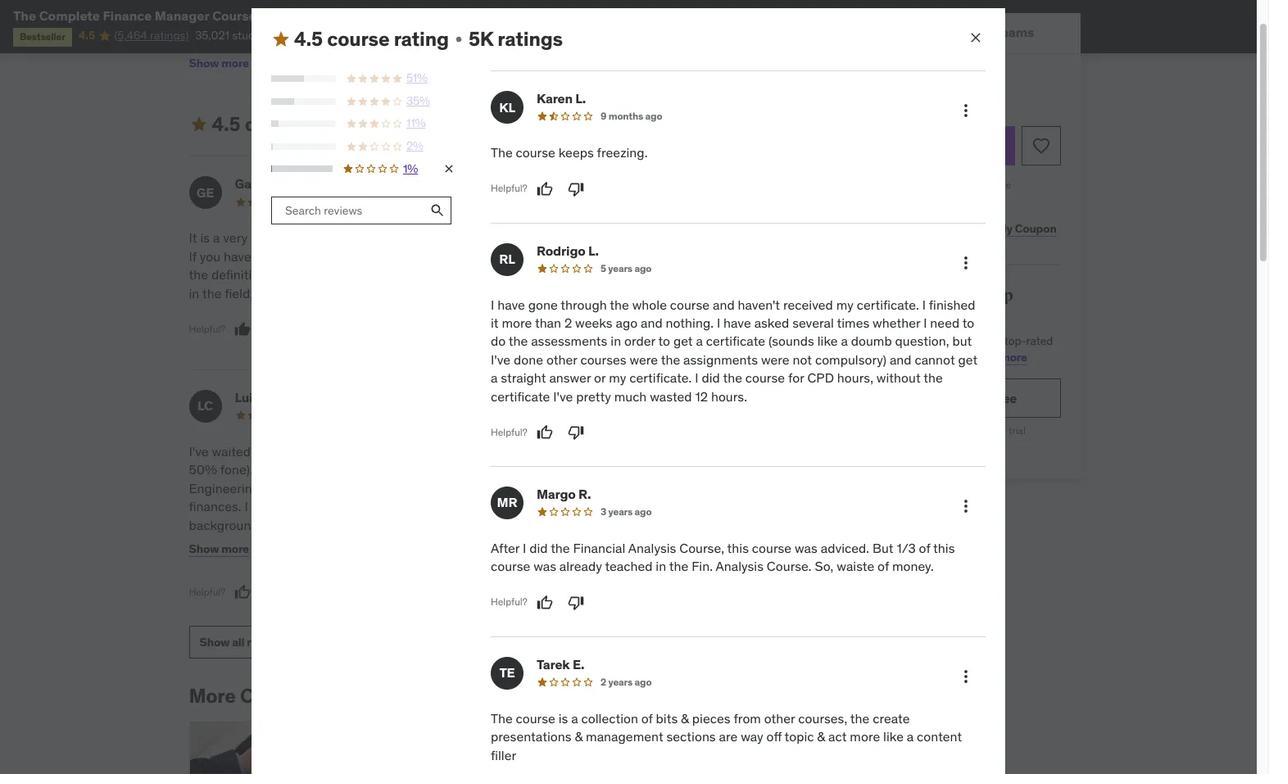 Task type: locate. For each thing, give the bounding box(es) containing it.
4.5 inside dialog
[[294, 26, 323, 51]]

show more button down finances.
[[189, 533, 249, 565]]

mark review by gemma d. as unhelpful image
[[566, 516, 582, 533]]

0 horizontal spatial were
[[630, 351, 658, 368]]

and inside it is a very complete guide for financial literacy. if you have prior knowledge, it helps you check the definitions again and if it is your first time in the field, it is a very well structured program.
[[311, 267, 333, 283]]

5k ratings inside dialog
[[469, 26, 563, 51]]

helpful? for after i did the financial analysis course, this course was adviced. but 1/3 of this course was already teached in the fin. analysis course. so, waiste of money.
[[491, 596, 527, 608]]

$16.58
[[906, 425, 936, 437]]

1 vertical spatial certificate.
[[630, 370, 692, 386]]

0 vertical spatial show more button
[[189, 47, 265, 80]]

quite
[[189, 553, 219, 570]]

1 horizontal spatial have
[[498, 296, 525, 313]]

0 vertical spatial personal
[[892, 350, 937, 365]]

prepare
[[489, 462, 548, 478]]

2 horizontal spatial in
[[656, 558, 666, 575]]

0 vertical spatial did
[[702, 370, 720, 386]]

0 horizontal spatial i've
[[189, 443, 209, 460]]

1 horizontal spatial in
[[611, 333, 621, 350]]

1 were from the left
[[630, 351, 658, 368]]

but
[[953, 333, 972, 350]]

4.5 right medium icon at left top
[[212, 111, 241, 137]]

additional actions for review by rodrigo l. image
[[956, 253, 976, 273]]

0 vertical spatial courses,
[[822, 350, 865, 365]]

1 horizontal spatial 5k
[[469, 26, 494, 51]]

like down several
[[818, 333, 838, 350]]

0 vertical spatial xsmall image
[[452, 33, 465, 46]]

clear up enjoyed
[[678, 230, 706, 246]]

for down not
[[788, 370, 804, 386]]

2 years from the top
[[609, 506, 633, 518]]

in inside i have gone through the whole course and haven't received my certificate. i finished it more than 2 weeks ago and nothing. i have asked several times whether i need to do the assessments in order to get a certificate (sounds like a doumb question, but i've done other courses were the assignments were not compulsory) and cannot get a straight answer or my certificate. i did the course for cpd hours, without the certificate i've pretty much wasted  12 hours.
[[611, 333, 621, 350]]

did
[[702, 370, 720, 386], [530, 540, 548, 557]]

it right if
[[347, 267, 355, 283]]

2 vertical spatial in
[[656, 558, 666, 575]]

is inside the course is a collection of bits & pieces from other courses, the create presentations & management sections are way off topic & act more like a content filler
[[559, 710, 568, 727]]

xsmall image
[[443, 163, 456, 176]]

0 horizontal spatial xsmall image
[[252, 57, 265, 70]]

4.5
[[294, 26, 323, 51], [78, 28, 95, 43], [212, 111, 241, 137]]

filler
[[491, 747, 517, 764]]

0 vertical spatial 5k ratings
[[469, 26, 563, 51]]

1 horizontal spatial i've
[[491, 351, 511, 368]]

0 horizontal spatial clear
[[405, 517, 433, 533]]

than
[[535, 315, 561, 331]]

1 horizontal spatial 4.5
[[212, 111, 241, 137]]

the down mark review by gemma d. as unhelpful "image"
[[551, 540, 570, 557]]

1 vertical spatial with
[[413, 480, 437, 496]]

the content and videos are very clear and easy to follow and understand. i enjoyed learning and would definitely recommend it.
[[489, 230, 761, 283]]

like down create
[[884, 729, 904, 745]]

was up the course.
[[795, 540, 818, 557]]

rl
[[499, 251, 515, 267]]

certificate
[[706, 333, 766, 350], [491, 388, 550, 405]]

1 horizontal spatial with
[[867, 350, 889, 365]]

l. for karen l.
[[576, 90, 586, 107]]

show more down '35,021'
[[189, 56, 249, 71]]

2 were from the left
[[761, 351, 790, 368]]

ago for tarek e.
[[635, 676, 652, 688]]

1 horizontal spatial off
[[976, 72, 991, 89]]

ratings
[[498, 26, 563, 51], [415, 111, 481, 137]]

course up presentations
[[516, 710, 556, 727]]

show for lc
[[189, 541, 219, 556]]

my right or at the top left of the page
[[609, 370, 627, 386]]

5k ratings down 35%
[[386, 111, 481, 137]]

2 up collection
[[601, 676, 607, 688]]

e.
[[306, 176, 318, 192], [573, 656, 585, 673]]

definitely
[[552, 267, 606, 283]]

p.
[[591, 176, 602, 192]]

0 horizontal spatial are
[[629, 230, 647, 246]]

4.5 course rating inside dialog
[[294, 26, 449, 51]]

undo mark review by gemma d. as helpful image
[[534, 516, 551, 533]]

it up do
[[491, 315, 499, 331]]

in down if
[[189, 285, 199, 301]]

years
[[608, 262, 633, 274], [609, 506, 633, 518], [609, 676, 633, 688]]

course left "ia"
[[321, 517, 361, 533]]

more right act
[[850, 729, 880, 745]]

2%
[[407, 139, 424, 153]]

5k ratings for the course keeps freezing.
[[469, 26, 563, 51]]

course up additional actions for review by rodrigo l. icon
[[924, 221, 960, 236]]

this inside i've waited till now to rate' this course (nearly 50% fone).
[[342, 443, 364, 460]]

1 horizontal spatial xsmall image
[[370, 118, 383, 131]]

1 vertical spatial like
[[884, 729, 904, 745]]

ratings down 35%
[[415, 111, 481, 137]]

1 vertical spatial clear
[[405, 517, 433, 533]]

with inside first about me. i'm a civil engineering student and wish to work with finances. i don't haver a accountability background só far.
[[413, 480, 437, 496]]

content inside the course is a collection of bits & pieces from other courses, the create presentations & management sections are way off topic & act more like a content filler
[[917, 729, 962, 745]]

0 horizontal spatial was
[[534, 558, 556, 575]]

ago up collection
[[635, 676, 652, 688]]

is left the your
[[358, 267, 367, 283]]

content inside the content and videos are very clear and easy to follow and understand. i enjoyed learning and would definitely recommend it.
[[514, 230, 559, 246]]

show more button
[[189, 47, 265, 80], [189, 533, 249, 565]]

to inside the content and videos are very clear and easy to follow and understand. i enjoyed learning and would definitely recommend it.
[[489, 248, 501, 265]]

ratings for the course keeps freezing.
[[498, 26, 563, 51]]

have
[[224, 248, 251, 265], [498, 296, 525, 313], [724, 315, 751, 331]]

certificate. up 'whether'
[[857, 296, 919, 313]]

helpful? down mr on the left bottom of the page
[[489, 518, 525, 530]]

rating
[[394, 26, 449, 51], [312, 111, 367, 137]]

2 vertical spatial show
[[200, 635, 230, 650]]

haver
[[284, 498, 316, 515]]

very up the definitions
[[223, 230, 248, 246]]

of
[[489, 480, 506, 496]]

helpful? left undo mark review by gabriela m. e. as helpful icon
[[189, 323, 225, 335]]

to inside subscribe to udemy's top courses
[[901, 285, 917, 306]]

additional actions for review by margo r. image
[[956, 497, 976, 516]]

months down much
[[606, 409, 641, 421]]

0 vertical spatial have
[[224, 248, 251, 265]]

ago right week
[[332, 195, 349, 208]]

2
[[565, 315, 572, 331], [599, 409, 604, 421], [601, 676, 607, 688]]

week
[[306, 195, 330, 208]]

1 vertical spatial 5k ratings
[[386, 111, 481, 137]]

prior
[[255, 248, 282, 265]]

xsmall image
[[452, 33, 465, 46], [252, 57, 265, 70], [370, 118, 383, 131]]

luiz
[[235, 389, 260, 406]]

5k inside dialog
[[469, 26, 494, 51]]

0 horizontal spatial for
[[345, 230, 361, 246]]

35,021
[[195, 28, 230, 43]]

much
[[614, 388, 647, 405]]

like inside the course is a collection of bits & pieces from other courses, the create presentations & management sections are way off topic & act more like a content filler
[[884, 729, 904, 745]]

recommend
[[609, 267, 679, 283]]

very down again
[[290, 285, 315, 301]]

personal down without
[[887, 390, 940, 406]]

5k
[[469, 26, 494, 51], [386, 111, 411, 137]]

very inside the course ia very clear and beginner friendly. exposes a lot of concepts quite intuitively.
[[377, 517, 402, 533]]

0 vertical spatial show
[[189, 56, 219, 71]]

the inside the course is a collection of bits & pieces from other courses, the create presentations & management sections are way off topic & act more like a content filler
[[491, 710, 513, 727]]

1 vertical spatial i've
[[553, 388, 573, 405]]

i left finished
[[923, 296, 926, 313]]

definitions
[[211, 267, 273, 283]]

certificate. up wasted
[[630, 370, 692, 386]]

mark review by luiz felipe c. as helpful image
[[234, 584, 251, 601]]

like
[[818, 333, 838, 350], [884, 729, 904, 745]]

1 horizontal spatial are
[[719, 729, 738, 745]]

3 years from the top
[[609, 676, 633, 688]]

compulsory)
[[815, 351, 887, 368]]

83%
[[945, 72, 973, 89]]

with right work
[[413, 480, 437, 496]]

ago up freezing.
[[645, 110, 663, 122]]

1 vertical spatial get
[[958, 351, 978, 368]]

mark review by karen l. as unhelpful image
[[568, 181, 584, 197]]

time
[[425, 267, 451, 283]]

2 horizontal spatial for
[[973, 390, 990, 406]]

first about me. i'm a civil engineering student and wish to work with finances. i don't haver a accountability background só far.
[[189, 462, 437, 533]]

1 horizontal spatial content
[[917, 729, 962, 745]]

0 vertical spatial rating
[[394, 26, 449, 51]]

bits
[[656, 710, 678, 727]]

analysis
[[628, 540, 676, 557], [716, 558, 764, 575]]

show more inside button
[[189, 56, 249, 71]]

additional actions for review by tarek e. image
[[956, 667, 976, 687]]

2 vertical spatial for
[[973, 390, 990, 406]]

1 horizontal spatial l.
[[588, 242, 599, 259]]

2 show more from the top
[[189, 541, 249, 556]]

question,
[[895, 333, 949, 350]]

apply coupon button
[[978, 212, 1061, 245]]

1 years from the top
[[608, 262, 633, 274]]

35%
[[407, 93, 430, 108]]

a down again
[[280, 285, 287, 301]]

0 vertical spatial in
[[189, 285, 199, 301]]

2 years ago
[[601, 676, 652, 688]]

rating inside dialog
[[394, 26, 449, 51]]

0 vertical spatial clear
[[678, 230, 706, 246]]

1 horizontal spatial courses
[[822, 306, 881, 327]]

i left don't
[[245, 498, 248, 515]]

show more down background
[[189, 541, 249, 556]]

could
[[643, 443, 688, 460]]

report
[[579, 462, 630, 478]]

0 vertical spatial e.
[[306, 176, 318, 192]]

the down haver
[[296, 517, 318, 533]]

informative
[[525, 443, 610, 460]]

gabriela m. e.
[[235, 176, 318, 192]]

0 vertical spatial certificate
[[706, 333, 766, 350]]

course down "after"
[[491, 558, 531, 575]]

0 horizontal spatial rating
[[312, 111, 367, 137]]

for left free
[[973, 390, 990, 406]]

the inside the content and videos are very clear and easy to follow and understand. i enjoyed learning and would definitely recommend it.
[[489, 230, 511, 246]]

1 vertical spatial 5k
[[386, 111, 411, 137]]

course up the 51% button
[[327, 26, 390, 51]]

0 horizontal spatial off
[[767, 729, 782, 745]]

the up the bp
[[491, 144, 513, 161]]

0 vertical spatial other
[[547, 351, 577, 368]]

other up topic
[[764, 710, 795, 727]]

off right 83%
[[976, 72, 991, 89]]

easily
[[691, 443, 733, 460]]

now
[[271, 443, 295, 460]]

teams tab list
[[802, 13, 1081, 54]]

is up presentations
[[559, 710, 568, 727]]

to up about
[[298, 443, 310, 460]]

1 vertical spatial personal
[[887, 390, 940, 406]]

for inside i have gone through the whole course and haven't received my certificate. i finished it more than 2 weeks ago and nothing. i have asked several times whether i need to do the assessments in order to get a certificate (sounds like a doumb question, but i've done other courses were the assignments were not compulsory) and cannot get a straight answer or my certificate. i did the course for cpd hours, without the certificate i've pretty much wasted  12 hours.
[[788, 370, 804, 386]]

undo mark review by brenette p. as unhelpful image
[[566, 303, 582, 319]]

courses up or at the top left of the page
[[581, 351, 627, 368]]

a
[[649, 462, 657, 478]]

other inside i have gone through the whole course and haven't received my certificate. i finished it more than 2 weeks ago and nothing. i have asked several times whether i need to do the assessments in order to get a certificate (sounds like a doumb question, but i've done other courses were the assignments were not compulsory) and cannot get a straight answer or my certificate. i did the course for cpd hours, without the certificate i've pretty much wasted  12 hours.
[[547, 351, 577, 368]]

course.
[[767, 558, 812, 575]]

it is a very complete guide for financial literacy. if you have prior knowledge, it helps you check the definitions again and if it is your first time in the field, it is a very well structured program.
[[189, 230, 461, 301]]

courses inside subscribe to udemy's top courses
[[822, 306, 881, 327]]

show left the all
[[200, 635, 230, 650]]

ago for karen l.
[[645, 110, 663, 122]]

mark review by margo r. as unhelpful image
[[568, 595, 584, 611]]

helpful? left the mark review by karen l. as helpful image
[[491, 182, 527, 194]]

1 horizontal spatial other
[[764, 710, 795, 727]]

1 vertical spatial have
[[498, 296, 525, 313]]

wishlist image
[[1031, 136, 1051, 155]]

l. up definitely
[[588, 242, 599, 259]]

0 horizontal spatial my
[[609, 370, 627, 386]]

were
[[630, 351, 658, 368], [761, 351, 790, 368]]

udemy's
[[920, 285, 984, 306]]

0 vertical spatial get
[[674, 333, 693, 350]]

d.
[[585, 389, 598, 406]]

ago right 3 at bottom
[[635, 506, 652, 518]]

0 horizontal spatial in
[[189, 285, 199, 301]]

4.5 course rating for the course keeps freezing.
[[294, 26, 449, 51]]

in inside 'after i did the financial analysis course, this course was adviced. but 1/3 of this course was already teached in the fin. analysis course. so, waiste of money.'
[[656, 558, 666, 575]]

whether
[[873, 315, 921, 331]]

0 horizontal spatial ratings
[[415, 111, 481, 137]]

1 vertical spatial other
[[764, 710, 795, 727]]

money-
[[907, 178, 940, 191]]

very informative and could easily prepare the report in a short period of time
[[489, 443, 755, 496]]

in left order
[[611, 333, 621, 350]]

ago up order
[[616, 315, 638, 331]]

rate'
[[313, 443, 339, 460]]

margo r.
[[537, 486, 591, 502]]

0 vertical spatial 5k
[[469, 26, 494, 51]]

ago inside i have gone through the whole course and haven't received my certificate. i finished it more than 2 weeks ago and nothing. i have asked several times whether i need to do the assessments in order to get a certificate (sounds like a doumb question, but i've done other courses were the assignments were not compulsory) and cannot get a straight answer or my certificate. i did the course for cpd hours, without the certificate i've pretty much wasted  12 hours.
[[616, 315, 638, 331]]

you
[[200, 248, 221, 265], [401, 248, 422, 265]]

1 vertical spatial certificate
[[491, 388, 550, 405]]

1 horizontal spatial e.
[[573, 656, 585, 673]]

1 horizontal spatial &
[[681, 710, 689, 727]]

course
[[327, 26, 390, 51], [245, 111, 307, 137], [516, 144, 556, 161], [924, 221, 960, 236], [670, 296, 710, 313], [746, 370, 785, 386], [367, 443, 406, 460], [321, 517, 361, 533], [752, 540, 792, 557], [491, 558, 531, 575], [516, 710, 556, 727]]

submit search image
[[429, 203, 445, 219]]

ago
[[645, 110, 663, 122], [332, 195, 349, 208], [635, 262, 652, 274], [616, 315, 638, 331], [643, 409, 660, 421], [635, 506, 652, 518], [635, 676, 652, 688]]

so,
[[815, 558, 834, 575]]

rating up 51%
[[394, 26, 449, 51]]

engineering
[[189, 480, 260, 496]]

1 horizontal spatial for
[[788, 370, 804, 386]]

learning
[[696, 248, 744, 265]]

clear
[[678, 230, 706, 246], [405, 517, 433, 533]]

i've down do
[[491, 351, 511, 368]]

personal down plus
[[892, 350, 937, 365]]

0 vertical spatial my
[[837, 296, 854, 313]]

this up i'm
[[342, 443, 364, 460]]

helpful?
[[491, 182, 527, 194], [489, 304, 525, 317], [189, 323, 225, 335], [491, 426, 527, 438], [489, 518, 525, 530], [189, 586, 225, 598], [491, 596, 527, 608]]

2 vertical spatial years
[[609, 676, 633, 688]]

mr
[[497, 495, 518, 511]]

0 horizontal spatial did
[[530, 540, 548, 557]]

a down nothing.
[[696, 333, 703, 350]]

2 inside i have gone through the whole course and haven't received my certificate. i finished it more than 2 weeks ago and nothing. i have asked several times whether i need to do the assessments in order to get a certificate (sounds like a doumb question, but i've done other courses were the assignments were not compulsory) and cannot get a straight answer or my certificate. i did the course for cpd hours, without the certificate i've pretty much wasted  12 hours.
[[565, 315, 572, 331]]

i
[[640, 248, 644, 265], [491, 296, 494, 313], [923, 296, 926, 313], [717, 315, 721, 331], [924, 315, 927, 331], [695, 370, 699, 386], [245, 498, 248, 515], [523, 540, 526, 557]]

helpful? up very
[[491, 426, 527, 438]]

1 horizontal spatial certificate.
[[857, 296, 919, 313]]

1 horizontal spatial rating
[[394, 26, 449, 51]]

0 horizontal spatial content
[[514, 230, 559, 246]]

beginner
[[189, 535, 241, 552]]

1 horizontal spatial did
[[702, 370, 720, 386]]

like inside i have gone through the whole course and haven't received my certificate. i finished it more than 2 weeks ago and nothing. i have asked several times whether i need to do the assessments in order to get a certificate (sounds like a doumb question, but i've done other courses were the assignments were not compulsory) and cannot get a straight answer or my certificate. i did the course for cpd hours, without the certificate i've pretty much wasted  12 hours.
[[818, 333, 838, 350]]

1 horizontal spatial was
[[795, 540, 818, 557]]

lc
[[198, 398, 213, 414]]

2 up assessments
[[565, 315, 572, 331]]

the up rl
[[489, 230, 511, 246]]

1 vertical spatial xsmall image
[[252, 57, 265, 70]]

financial
[[573, 540, 626, 557]]

and down follow
[[489, 267, 511, 283]]

a left 'straight'
[[491, 370, 498, 386]]

student
[[263, 480, 308, 496]]

ratings inside dialog
[[498, 26, 563, 51]]

i inside the content and videos are very clear and easy to follow and understand. i enjoyed learning and would definitely recommend it.
[[640, 248, 644, 265]]

ago for margo r.
[[635, 506, 652, 518]]

m.
[[289, 176, 304, 192]]

and
[[613, 443, 640, 460]]

certificate up assignments
[[706, 333, 766, 350]]

courses
[[822, 306, 881, 327], [581, 351, 627, 368]]

i up 12
[[695, 370, 699, 386]]

years for collection
[[609, 676, 633, 688]]

more inside i have gone through the whole course and haven't received my certificate. i finished it more than 2 weeks ago and nothing. i have asked several times whether i need to do the assessments in order to get a certificate (sounds like a doumb question, but i've done other courses were the assignments were not compulsory) and cannot get a straight answer or my certificate. i did the course for cpd hours, without the certificate i've pretty much wasted  12 hours.
[[502, 315, 532, 331]]

courses inside i have gone through the whole course and haven't received my certificate. i finished it more than 2 weeks ago and nothing. i have asked several times whether i need to do the assessments in order to get a certificate (sounds like a doumb question, but i've done other courses were the assignments were not compulsory) and cannot get a straight answer or my certificate. i did the course for cpd hours, without the certificate i've pretty much wasted  12 hours.
[[581, 351, 627, 368]]

1 vertical spatial l.
[[588, 242, 599, 259]]

1 vertical spatial show more
[[189, 541, 249, 556]]

1 vertical spatial in
[[611, 333, 621, 350]]

xsmall image for bp
[[370, 118, 383, 131]]

0 horizontal spatial with
[[413, 480, 437, 496]]

2 horizontal spatial 4.5
[[294, 26, 323, 51]]

1 show more from the top
[[189, 56, 249, 71]]

were down (sounds
[[761, 351, 790, 368]]

and up learning
[[710, 230, 731, 246]]

gift this course link
[[875, 212, 964, 245]]

to left follow
[[489, 248, 501, 265]]

dialog
[[252, 8, 1006, 774]]

4.5 for bp
[[212, 111, 241, 137]]

clear inside the content and videos are very clear and easy to follow and understand. i enjoyed learning and would definitely recommend it.
[[678, 230, 706, 246]]

e. right tarek
[[573, 656, 585, 673]]

1 horizontal spatial analysis
[[716, 558, 764, 575]]

to inside i've waited till now to rate' this course (nearly 50% fone).
[[298, 443, 310, 460]]

my up the times
[[837, 296, 854, 313]]

this inside the 'get this course, plus 11,000+ of our top-rated courses, with personal plan.'
[[843, 334, 862, 349]]

l.
[[576, 90, 586, 107], [588, 242, 599, 259]]

years for financial
[[609, 506, 633, 518]]

months right 9
[[609, 110, 643, 122]]

course inside the course ia very clear and beginner friendly. exposes a lot of concepts quite intuitively.
[[321, 517, 361, 533]]

show down background
[[189, 541, 219, 556]]

courses, down get
[[822, 350, 865, 365]]

this right the course,
[[727, 540, 749, 557]]

months inside gemma d. 2 months ago
[[606, 409, 641, 421]]

the for the course keeps freezing.
[[491, 144, 513, 161]]

0 vertical spatial for
[[345, 230, 361, 246]]

the inside the course ia very clear and beginner friendly. exposes a lot of concepts quite intuitively.
[[296, 517, 318, 533]]

straight
[[501, 370, 546, 386]]

additional actions for review by karen l. image
[[956, 101, 976, 121]]

0 horizontal spatial have
[[224, 248, 251, 265]]

was left "already"
[[534, 558, 556, 575]]

0 horizontal spatial you
[[200, 248, 221, 265]]

courses
[[240, 684, 316, 709]]

helpful? left mark review by margo r. as helpful icon
[[491, 596, 527, 608]]

4.5 course rating up the "m."
[[212, 111, 367, 137]]

0 horizontal spatial 5k
[[386, 111, 411, 137]]

0 vertical spatial with
[[867, 350, 889, 365]]

the right do
[[509, 333, 528, 350]]

i've inside i've waited till now to rate' this course (nearly 50% fone).
[[189, 443, 209, 460]]

2 horizontal spatial xsmall image
[[452, 33, 465, 46]]

of left bits
[[642, 710, 653, 727]]

get down but
[[958, 351, 978, 368]]

& right bits
[[681, 710, 689, 727]]

doumb
[[851, 333, 892, 350]]

0 vertical spatial content
[[514, 230, 559, 246]]

1 horizontal spatial were
[[761, 351, 790, 368]]

1 vertical spatial 4.5 course rating
[[212, 111, 367, 137]]

are left way
[[719, 729, 738, 745]]

ago down wasted
[[643, 409, 660, 421]]

ago for rodrigo l.
[[635, 262, 652, 274]]

0 horizontal spatial other
[[547, 351, 577, 368]]

teached
[[605, 558, 653, 575]]

1 vertical spatial courses
[[581, 351, 627, 368]]

2 horizontal spatial have
[[724, 315, 751, 331]]

1 vertical spatial are
[[719, 729, 738, 745]]

in right teached
[[656, 558, 666, 575]]

3 years ago
[[601, 506, 652, 518]]

are right videos
[[629, 230, 647, 246]]

show for 4.5 course rating
[[200, 635, 230, 650]]

a right get
[[841, 333, 848, 350]]

0 vertical spatial years
[[608, 262, 633, 274]]

structured
[[344, 285, 405, 301]]

1 horizontal spatial ratings
[[498, 26, 563, 51]]

and left videos
[[562, 230, 584, 246]]

the for the course is a collection of bits & pieces from other courses, the create presentations & management sections are way off topic & act more like a content filler
[[491, 710, 513, 727]]

1 vertical spatial rating
[[312, 111, 367, 137]]

30-day money-back guarantee
[[871, 178, 1011, 191]]



Task type: vqa. For each thing, say whether or not it's contained in the screenshot.
AZ-900 Microsoft Azure Fundamentals in a Weekend in28Minutes Official, Open Cloud Solutions | Microsoft Azure Certification - AZ 900 122,480 students
no



Task type: describe. For each thing, give the bounding box(es) containing it.
collection
[[581, 710, 638, 727]]

for inside 'link'
[[973, 390, 990, 406]]

of inside the course ia very clear and beginner friendly. exposes a lot of concepts quite intuitively.
[[375, 535, 386, 552]]

course up the course.
[[752, 540, 792, 557]]

gemma d. 2 months ago
[[535, 389, 660, 421]]

months inside dialog
[[609, 110, 643, 122]]

learn more link
[[968, 350, 1027, 365]]

haven't
[[738, 296, 780, 313]]

the down if
[[189, 267, 208, 283]]

complete
[[39, 7, 100, 24]]

manager
[[155, 7, 209, 24]]

karen l.
[[537, 90, 586, 107]]

0 vertical spatial i've
[[491, 351, 511, 368]]

a left week
[[299, 195, 304, 208]]

and down whole
[[641, 315, 663, 331]]

2 inside gemma d. 2 months ago
[[599, 409, 604, 421]]

i up question,
[[924, 315, 927, 331]]

c.
[[302, 389, 315, 406]]

personal inside the 'get this course, plus 11,000+ of our top-rated courses, with personal plan.'
[[892, 350, 937, 365]]

1 vertical spatial analysis
[[716, 558, 764, 575]]

brenette
[[535, 176, 588, 192]]

easy
[[735, 230, 761, 246]]

intuitively.
[[222, 553, 281, 570]]

the down cannot
[[924, 370, 943, 386]]

field,
[[225, 285, 253, 301]]

more down background
[[221, 541, 249, 556]]

i inside first about me. i'm a civil engineering student and wish to work with finances. i don't haver a accountability background só far.
[[245, 498, 248, 515]]

the inside the course is a collection of bits & pieces from other courses, the create presentations & management sections are way off topic & act more like a content filler
[[851, 710, 870, 727]]

keeps
[[559, 144, 594, 161]]

rating for bp
[[312, 111, 367, 137]]

and up the would
[[542, 248, 564, 265]]

a inside the course ia very clear and beginner friendly. exposes a lot of concepts quite intuitively.
[[346, 535, 353, 552]]

the left fin.
[[669, 558, 689, 575]]

9
[[601, 110, 607, 122]]

personal inside 'link'
[[887, 390, 940, 406]]

nothing.
[[666, 315, 714, 331]]

and left haven't
[[713, 296, 735, 313]]

per
[[938, 425, 953, 437]]

without
[[877, 370, 921, 386]]

1 vertical spatial was
[[534, 558, 556, 575]]

adviced.
[[821, 540, 870, 557]]

very
[[489, 443, 522, 460]]

2 horizontal spatial i've
[[553, 388, 573, 405]]

3
[[601, 506, 607, 518]]

mark review by rodrigo l. as helpful image
[[536, 425, 553, 441]]

2 horizontal spatial &
[[817, 729, 825, 745]]

for inside it is a very complete guide for financial literacy. if you have prior knowledge, it helps you check the definitions again and if it is your first time in the field, it is a very well structured program.
[[345, 230, 361, 246]]

4.5 for the course keeps freezing.
[[294, 26, 323, 51]]

more inside the course is a collection of bits & pieces from other courses, the create presentations & management sections are way off topic & act more like a content filler
[[850, 729, 880, 745]]

i right nothing.
[[717, 315, 721, 331]]

2 vertical spatial 2
[[601, 676, 607, 688]]

a right i'm
[[365, 462, 372, 478]]

show all reviews button
[[189, 626, 298, 659]]

get
[[822, 334, 840, 349]]

the up wasted
[[661, 351, 680, 368]]

whole
[[632, 296, 667, 313]]

$18.99
[[822, 67, 884, 93]]

a week ago
[[299, 195, 349, 208]]

have inside it is a very complete guide for financial literacy. if you have prior knowledge, it helps you check the definitions again and if it is your first time in the field, it is a very well structured program.
[[224, 248, 251, 265]]

the left field,
[[202, 285, 222, 301]]

of inside the course is a collection of bits & pieces from other courses, the create presentations & management sections are way off topic & act more like a content filler
[[642, 710, 653, 727]]

r.
[[579, 486, 591, 502]]

a left collection
[[571, 710, 578, 727]]

teams button
[[948, 13, 1081, 52]]

luiz felipe c.
[[235, 389, 315, 406]]

Search reviews text field
[[271, 197, 424, 225]]

off inside the course is a collection of bits & pieces from other courses, the create presentations & management sections are way off topic & act more like a content filler
[[767, 729, 782, 745]]

of right 1/3
[[919, 540, 931, 557]]

hours.
[[711, 388, 747, 405]]

knowledge,
[[285, 248, 352, 265]]

years for the
[[608, 262, 633, 274]]

other inside the course is a collection of bits & pieces from other courses, the create presentations & management sections are way off topic & act more like a content filler
[[764, 710, 795, 727]]

starting at $16.58 per month after trial
[[857, 425, 1026, 437]]

would
[[514, 267, 549, 283]]

xsmall image for the course keeps freezing.
[[452, 33, 465, 46]]

83% off
[[945, 72, 991, 89]]

show all reviews
[[200, 635, 288, 650]]

financial
[[364, 230, 413, 246]]

helpful? for the course keeps freezing.
[[491, 182, 527, 194]]

0 vertical spatial certificate.
[[857, 296, 919, 313]]

só
[[262, 517, 276, 533]]

assessments
[[531, 333, 608, 350]]

and up without
[[890, 351, 912, 368]]

gabriela
[[235, 176, 286, 192]]

apply
[[982, 221, 1013, 236]]

more down top- on the right top of page
[[1000, 350, 1027, 365]]

period
[[707, 462, 755, 478]]

5k for the course keeps freezing.
[[469, 26, 494, 51]]

margo
[[537, 486, 576, 502]]

medium image
[[271, 29, 291, 49]]

finances.
[[189, 498, 241, 515]]

mark review by brenette p. as helpful image
[[534, 303, 551, 319]]

0 horizontal spatial &
[[575, 729, 583, 745]]

close modal image
[[968, 29, 984, 45]]

complete
[[251, 230, 306, 246]]

course up the mark review by karen l. as helpful image
[[516, 144, 556, 161]]

did inside 'after i did the financial analysis course, this course was adviced. but 1/3 of this course was already teached in the fin. analysis course. so, waiste of money.'
[[530, 540, 548, 557]]

through
[[561, 296, 607, 313]]

times
[[837, 315, 870, 331]]

students
[[232, 28, 277, 43]]

understand.
[[567, 248, 637, 265]]

it inside i have gone through the whole course and haven't received my certificate. i finished it more than 2 weeks ago and nothing. i have asked several times whether i need to do the assessments in order to get a certificate (sounds like a doumb question, but i've done other courses were the assignments were not compulsory) and cannot get a straight answer or my certificate. i did the course for cpd hours, without the certificate i've pretty much wasted  12 hours.
[[491, 315, 499, 331]]

not
[[793, 351, 812, 368]]

i inside 'after i did the financial analysis course, this course was adviced. but 1/3 of this course was already teached in the fin. analysis course. so, waiste of money.'
[[523, 540, 526, 557]]

helpful? for the content and videos are very clear and easy to follow and understand. i enjoyed learning and would definitely recommend it.
[[489, 304, 525, 317]]

videos
[[587, 230, 625, 246]]

1 vertical spatial my
[[609, 370, 627, 386]]

clear inside the course ia very clear and beginner friendly. exposes a lot of concepts quite intuitively.
[[405, 517, 433, 533]]

try
[[866, 390, 884, 406]]

guide
[[309, 230, 342, 246]]

helpful? down "quite"
[[189, 586, 225, 598]]

0 vertical spatial off
[[976, 72, 991, 89]]

plan
[[943, 390, 970, 406]]

this up money.
[[934, 540, 955, 557]]

civil
[[375, 462, 400, 478]]

did inside i have gone through the whole course and haven't received my certificate. i finished it more than 2 weeks ago and nothing. i have asked several times whether i need to do the assessments in order to get a certificate (sounds like a doumb question, but i've done other courses were the assignments were not compulsory) and cannot get a straight answer or my certificate. i did the course for cpd hours, without the certificate i've pretty much wasted  12 hours.
[[702, 370, 720, 386]]

literacy.
[[416, 230, 461, 246]]

l. for rodrigo l.
[[588, 242, 599, 259]]

2 you from the left
[[401, 248, 422, 265]]

(nearly
[[410, 443, 449, 460]]

very inside the content and videos are very clear and easy to follow and understand. i enjoyed learning and would definitely recommend it.
[[650, 230, 675, 246]]

mark review by rodrigo l. as unhelpful image
[[568, 425, 584, 441]]

the course is a collection of bits & pieces from other courses, the create presentations & management sections are way off topic & act more like a content filler
[[491, 710, 962, 764]]

tarek
[[537, 656, 570, 673]]

35% button
[[271, 93, 456, 109]]

the up hours.
[[723, 370, 742, 386]]

show more for first show more button
[[189, 56, 249, 71]]

medium image
[[189, 115, 209, 134]]

the for the content and videos are very clear and easy to follow and understand. i enjoyed learning and would definitely recommend it.
[[489, 230, 511, 246]]

a down create
[[907, 729, 914, 745]]

0 horizontal spatial 4.5
[[78, 28, 95, 43]]

courses, inside the 'get this course, plus 11,000+ of our top-rated courses, with personal plan.'
[[822, 350, 865, 365]]

(5,464
[[114, 28, 147, 43]]

more
[[189, 684, 236, 709]]

e. inside dialog
[[573, 656, 585, 673]]

in inside it is a very complete guide for financial literacy. if you have prior knowledge, it helps you check the definitions again and if it is your first time in the field, it is a very well structured program.
[[189, 285, 199, 301]]

are inside the content and videos are very clear and easy to follow and understand. i enjoyed learning and would definitely recommend it.
[[629, 230, 647, 246]]

far.
[[279, 517, 296, 533]]

5k for bp
[[386, 111, 411, 137]]

more down 35,021 students
[[221, 56, 249, 71]]

this right gift
[[901, 221, 922, 236]]

1 show more button from the top
[[189, 47, 265, 80]]

the for the course ia very clear and beginner friendly. exposes a lot of concepts quite intuitively.
[[296, 517, 318, 533]]

helpful? for i have gone through the whole course and haven't received my certificate. i finished it more than 2 weeks ago and nothing. i have asked several times whether i need to do the assessments in order to get a certificate (sounds like a doumb question, but i've done other courses were the assignments were not compulsory) and cannot get a straight answer or my certificate. i did the course for cpd hours, without the certificate i've pretty much wasted  12 hours.
[[491, 426, 527, 438]]

helpful? for it is a very complete guide for financial literacy. if you have prior knowledge, it helps you check the definitions again and if it is your first time in the field, it is a very well structured program.
[[189, 323, 225, 335]]

1 horizontal spatial my
[[837, 296, 854, 313]]

enjoyed
[[647, 248, 693, 265]]

course up hours.
[[746, 370, 785, 386]]

a right haver
[[319, 498, 326, 515]]

gift this course
[[879, 221, 960, 236]]

ago inside gemma d. 2 months ago
[[643, 409, 660, 421]]

5k ratings for bp
[[386, 111, 481, 137]]

course
[[212, 7, 256, 24]]

learn more
[[968, 350, 1027, 365]]

the course ia very clear and beginner friendly. exposes a lot of concepts quite intuitively.
[[189, 517, 458, 570]]

bp
[[496, 184, 514, 201]]

course up nothing.
[[670, 296, 710, 313]]

it left helps
[[355, 248, 363, 265]]

course up gabriela m. e.
[[245, 111, 307, 137]]

of down but
[[878, 558, 889, 575]]

i up do
[[491, 296, 494, 313]]

hours,
[[837, 370, 874, 386]]

course,
[[865, 334, 902, 349]]

already
[[560, 558, 602, 575]]

till
[[254, 443, 268, 460]]

of inside the 'get this course, plus 11,000+ of our top-rated courses, with personal plan.'
[[972, 334, 982, 349]]

pretty
[[576, 388, 611, 405]]

4.5 course rating for bp
[[212, 111, 367, 137]]

after
[[986, 425, 1006, 437]]

with inside the 'get this course, plus 11,000+ of our top-rated courses, with personal plan.'
[[867, 350, 889, 365]]

top-
[[1004, 334, 1026, 349]]

0 horizontal spatial certificate.
[[630, 370, 692, 386]]

mark review by karen l. as helpful image
[[536, 181, 553, 197]]

50%
[[189, 462, 217, 478]]

coupon
[[1015, 221, 1057, 236]]

bestseller
[[20, 31, 65, 43]]

1 horizontal spatial get
[[958, 351, 978, 368]]

ago for gabriela m. e.
[[332, 195, 349, 208]]

the left whole
[[610, 296, 629, 313]]

to right order
[[658, 333, 670, 350]]

0 horizontal spatial certificate
[[491, 388, 550, 405]]

and inside the course ia very clear and beginner friendly. exposes a lot of concepts quite intuitively.
[[436, 517, 458, 533]]

is down again
[[267, 285, 277, 301]]

the for the complete finance manager course
[[13, 7, 36, 24]]

2 show more button from the top
[[189, 533, 249, 565]]

day
[[888, 178, 904, 191]]

fone).
[[220, 462, 253, 478]]

ratings for bp
[[415, 111, 481, 137]]

mark review by margo r. as helpful image
[[536, 595, 553, 611]]

are inside the course is a collection of bits & pieces from other courses, the create presentations & management sections are way off topic & act more like a content filler
[[719, 729, 738, 745]]

0 vertical spatial analysis
[[628, 540, 676, 557]]

courses, inside the course is a collection of bits & pieces from other courses, the create presentations & management sections are way off topic & act more like a content filler
[[799, 710, 848, 727]]

undo mark review by gabriela m. e. as helpful image
[[234, 321, 251, 338]]

and inside first about me. i'm a civil engineering student and wish to work with finances. i don't haver a accountability background só far.
[[311, 480, 333, 496]]

dialog containing 4.5 course rating
[[252, 8, 1006, 774]]

show more for 1st show more button from the bottom
[[189, 541, 249, 556]]

to up but
[[963, 315, 975, 331]]

it right field,
[[256, 285, 264, 301]]

course inside the course is a collection of bits & pieces from other courses, the create presentations & management sections are way off topic & act more like a content filler
[[516, 710, 556, 727]]

to inside first about me. i'm a civil engineering student and wish to work with finances. i don't haver a accountability background só far.
[[366, 480, 378, 496]]

gone
[[528, 296, 558, 313]]

a right the it on the left top of page
[[213, 230, 220, 246]]

xsmall image inside show more button
[[252, 57, 265, 70]]

0 horizontal spatial e.
[[306, 176, 318, 192]]

teams
[[995, 24, 1034, 40]]

course inside i've waited till now to rate' this course (nearly 50% fone).
[[367, 443, 406, 460]]

is right the it on the left top of page
[[200, 230, 210, 246]]

1 you from the left
[[200, 248, 221, 265]]

rating for the course keeps freezing.
[[394, 26, 449, 51]]

in
[[633, 462, 646, 478]]

helpful? for very informative and could easily prepare the report in a short period of time
[[489, 518, 525, 530]]



